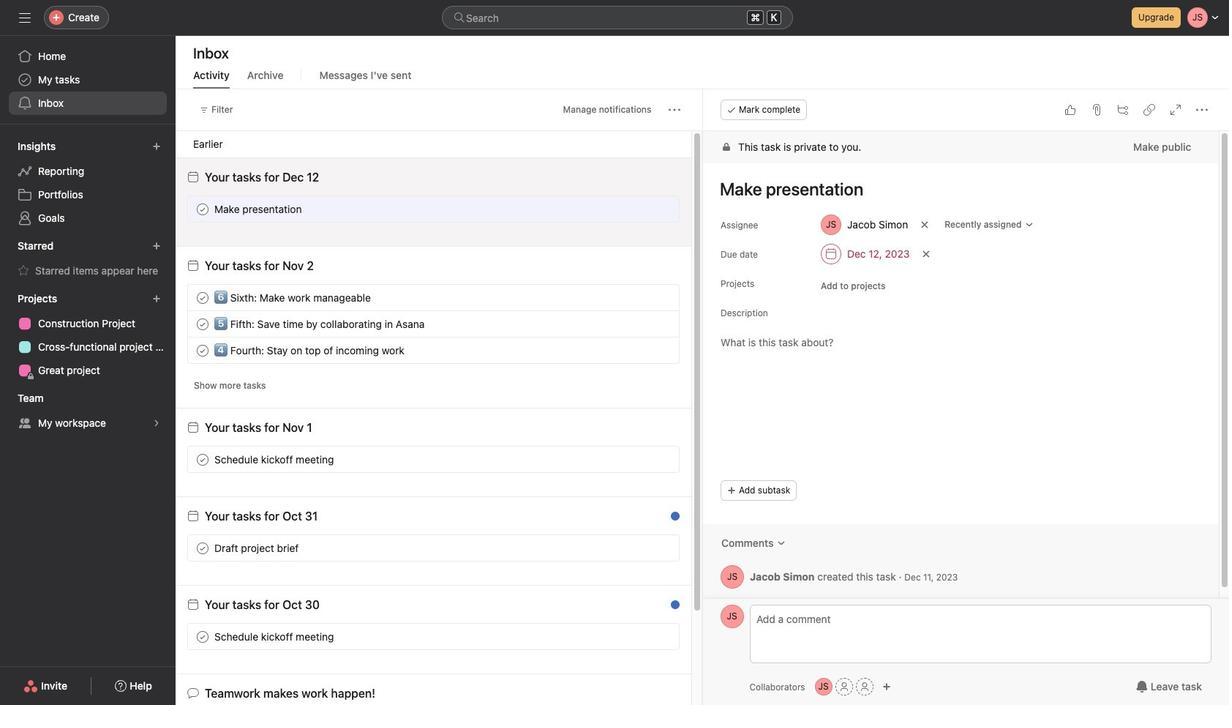 Task type: describe. For each thing, give the bounding box(es) containing it.
add subtask image
[[1117, 104, 1129, 116]]

your tasks for oct 30, task element
[[205, 598, 320, 611]]

2 mark complete checkbox from the top
[[194, 289, 212, 306]]

1 horizontal spatial add or remove collaborators image
[[883, 682, 891, 691]]

1 mark complete checkbox from the top
[[194, 200, 212, 218]]

insights element
[[0, 133, 176, 233]]

more actions image
[[669, 104, 681, 116]]

3 mark complete checkbox from the top
[[194, 315, 212, 333]]

0 likes. click to like this task image
[[634, 203, 645, 215]]

more actions for this task image
[[1196, 104, 1208, 116]]

mark complete image for 1st mark complete option from the top of the page
[[194, 200, 212, 218]]

archive notification image
[[664, 514, 675, 526]]

make presentation dialog
[[703, 89, 1230, 705]]

your tasks for oct 31, task element
[[205, 510, 318, 523]]

your tasks for dec 12, task element
[[205, 171, 319, 184]]

copy task link image
[[1144, 104, 1155, 116]]

archive notification image
[[664, 603, 675, 614]]

0 likes. click to like this task image
[[1065, 104, 1076, 116]]

see details, my workspace image
[[152, 419, 161, 428]]

global element
[[0, 36, 176, 124]]

0 horizontal spatial add or remove collaborators image
[[815, 678, 833, 696]]

comments image
[[777, 539, 786, 548]]

mark complete image for 2nd mark complete checkbox from the bottom
[[194, 342, 212, 359]]

teams element
[[0, 385, 176, 438]]

full screen image
[[1170, 104, 1182, 116]]

projects element
[[0, 286, 176, 385]]

0 comments image
[[657, 203, 669, 215]]



Task type: vqa. For each thing, say whether or not it's contained in the screenshot.
first Open user profile icon from the top
yes



Task type: locate. For each thing, give the bounding box(es) containing it.
2 mark complete image from the top
[[194, 315, 212, 333]]

open user profile image
[[721, 565, 744, 589]]

attachments: add a file to this task, make presentation image
[[1091, 104, 1103, 116]]

Task Name text field
[[711, 172, 1201, 206]]

4 mark complete checkbox from the top
[[194, 451, 212, 468]]

main content
[[703, 131, 1219, 607]]

2 vertical spatial mark complete image
[[194, 628, 212, 645]]

your tasks for nov 1, task element
[[205, 421, 312, 434]]

your tasks for nov 2, task element
[[205, 259, 314, 272]]

mark complete image for second mark complete checkbox from the top
[[194, 628, 212, 645]]

new insights image
[[152, 142, 161, 151]]

3 mark complete image from the top
[[194, 628, 212, 645]]

1 vertical spatial mark complete checkbox
[[194, 628, 212, 645]]

2 mark complete image from the top
[[194, 342, 212, 359]]

1 mark complete image from the top
[[194, 289, 212, 306]]

clear due date image
[[922, 250, 931, 258]]

0 vertical spatial mark complete image
[[194, 200, 212, 218]]

main content inside the make presentation dialog
[[703, 131, 1219, 607]]

3 mark complete image from the top
[[194, 451, 212, 468]]

open user profile image
[[721, 605, 744, 628]]

2 mark complete checkbox from the top
[[194, 628, 212, 645]]

add items to starred image
[[152, 242, 161, 250]]

remove assignee image
[[921, 220, 930, 229]]

Search tasks, projects, and more text field
[[442, 6, 794, 29]]

mark complete image
[[194, 289, 212, 306], [194, 342, 212, 359], [194, 451, 212, 468], [194, 539, 212, 557]]

mark complete image for 2nd mark complete option from the bottom of the page
[[194, 451, 212, 468]]

mark complete image for 4th mark complete option from the bottom of the page
[[194, 289, 212, 306]]

mark complete image for 3rd mark complete option from the bottom
[[194, 315, 212, 333]]

Mark complete checkbox
[[194, 342, 212, 359], [194, 628, 212, 645]]

new project or portfolio image
[[152, 294, 161, 303]]

None field
[[442, 6, 794, 29]]

starred element
[[0, 233, 176, 286]]

0 vertical spatial mark complete checkbox
[[194, 342, 212, 359]]

1 mark complete image from the top
[[194, 200, 212, 218]]

1 vertical spatial mark complete image
[[194, 315, 212, 333]]

mark complete image for 5th mark complete option from the top of the page
[[194, 539, 212, 557]]

Mark complete checkbox
[[194, 200, 212, 218], [194, 289, 212, 306], [194, 315, 212, 333], [194, 451, 212, 468], [194, 539, 212, 557]]

1 mark complete checkbox from the top
[[194, 342, 212, 359]]

4 mark complete image from the top
[[194, 539, 212, 557]]

mark complete image
[[194, 200, 212, 218], [194, 315, 212, 333], [194, 628, 212, 645]]

add or remove collaborators image
[[815, 678, 833, 696], [883, 682, 891, 691]]

hide sidebar image
[[19, 12, 31, 23]]

5 mark complete checkbox from the top
[[194, 539, 212, 557]]



